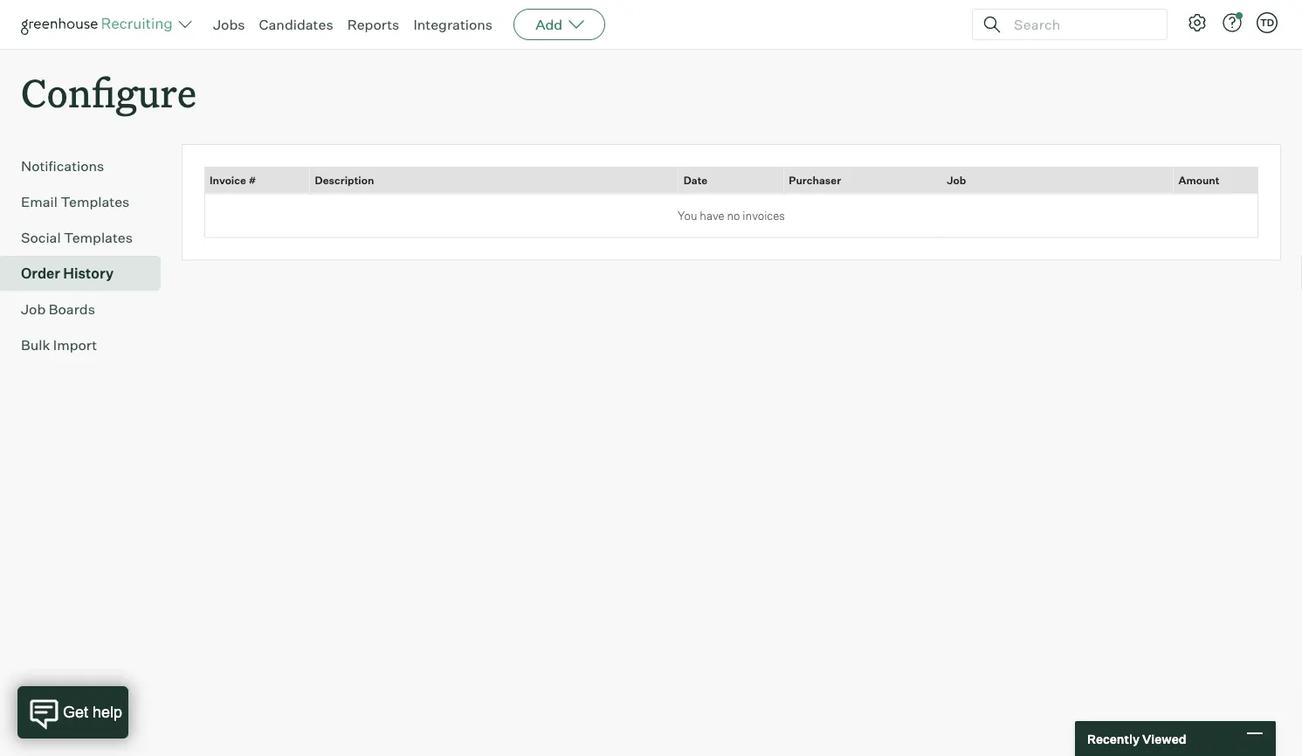 Task type: describe. For each thing, give the bounding box(es) containing it.
add button
[[514, 9, 605, 40]]

import
[[53, 336, 97, 354]]

td
[[1260, 17, 1274, 28]]

viewed
[[1142, 731, 1186, 746]]

jobs link
[[213, 16, 245, 33]]

you have no invoices
[[678, 209, 785, 223]]

you
[[678, 209, 697, 223]]

email templates link
[[21, 191, 154, 212]]

job for job boards
[[21, 301, 46, 318]]

greenhouse recruiting image
[[21, 14, 178, 35]]

templates for social templates
[[64, 229, 133, 246]]

templates for email templates
[[61, 193, 130, 211]]

invoice #
[[210, 174, 256, 187]]

recently
[[1087, 731, 1140, 746]]

job for job
[[947, 174, 966, 187]]

email
[[21, 193, 58, 211]]

social templates link
[[21, 227, 154, 248]]

reports
[[347, 16, 399, 33]]

history
[[63, 265, 114, 282]]

invoices
[[743, 209, 785, 223]]

order history link
[[21, 263, 154, 284]]



Task type: locate. For each thing, give the bounding box(es) containing it.
Search text field
[[1010, 12, 1151, 37]]

td button
[[1253, 9, 1281, 37]]

purchaser
[[789, 174, 841, 187]]

job boards
[[21, 301, 95, 318]]

social
[[21, 229, 61, 246]]

bulk
[[21, 336, 50, 354]]

bulk import
[[21, 336, 97, 354]]

invoice
[[210, 174, 246, 187]]

order
[[21, 265, 60, 282]]

notifications link
[[21, 156, 154, 177]]

recently viewed
[[1087, 731, 1186, 746]]

email templates
[[21, 193, 130, 211]]

amount
[[1179, 174, 1220, 187]]

add
[[535, 16, 563, 33]]

1 vertical spatial templates
[[64, 229, 133, 246]]

jobs
[[213, 16, 245, 33]]

1 horizontal spatial job
[[947, 174, 966, 187]]

reports link
[[347, 16, 399, 33]]

boards
[[49, 301, 95, 318]]

order history
[[21, 265, 114, 282]]

configure image
[[1187, 12, 1208, 33]]

integrations
[[413, 16, 493, 33]]

no
[[727, 209, 740, 223]]

social templates
[[21, 229, 133, 246]]

#
[[248, 174, 256, 187]]

configure
[[21, 66, 197, 118]]

job
[[947, 174, 966, 187], [21, 301, 46, 318]]

integrations link
[[413, 16, 493, 33]]

date
[[684, 174, 708, 187]]

templates up the social templates link
[[61, 193, 130, 211]]

0 vertical spatial job
[[947, 174, 966, 187]]

candidates link
[[259, 16, 333, 33]]

0 vertical spatial templates
[[61, 193, 130, 211]]

description
[[315, 174, 374, 187]]

templates up history
[[64, 229, 133, 246]]

td button
[[1257, 12, 1278, 33]]

job boards link
[[21, 299, 154, 320]]

templates
[[61, 193, 130, 211], [64, 229, 133, 246]]

have
[[700, 209, 724, 223]]

bulk import link
[[21, 335, 154, 356]]

1 vertical spatial job
[[21, 301, 46, 318]]

candidates
[[259, 16, 333, 33]]

notifications
[[21, 157, 104, 175]]

0 horizontal spatial job
[[21, 301, 46, 318]]



Task type: vqa. For each thing, say whether or not it's contained in the screenshot.
option
no



